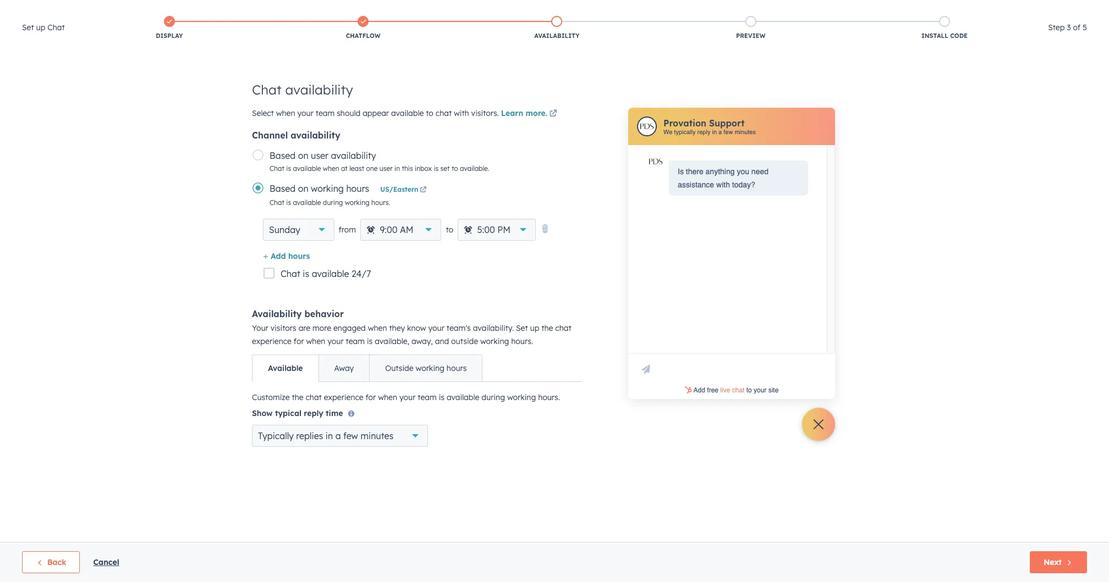 Task type: locate. For each thing, give the bounding box(es) containing it.
0 vertical spatial set
[[22, 23, 34, 32]]

is inside availability behavior your visitors are more engaged when they know your team's availability. set up the chat experience for when your team is available, away, and outside working hours.
[[367, 337, 373, 347]]

2 on from the top
[[298, 183, 309, 194]]

provation
[[664, 118, 707, 129]]

1 vertical spatial up
[[530, 324, 540, 334]]

availability.
[[473, 324, 514, 334]]

1 horizontal spatial with
[[717, 181, 730, 189]]

1 vertical spatial to
[[452, 165, 458, 173]]

cancel
[[93, 558, 119, 568]]

availability
[[285, 81, 353, 98], [291, 130, 340, 141], [331, 150, 376, 161]]

availability list item
[[460, 14, 654, 42]]

few up anything
[[724, 129, 733, 136]]

0 horizontal spatial minutes
[[361, 431, 394, 442]]

on for working
[[298, 183, 309, 194]]

chat inside heading
[[47, 23, 65, 32]]

chat
[[47, 23, 65, 32], [252, 81, 282, 98], [270, 165, 284, 173], [270, 199, 284, 207], [281, 269, 300, 280]]

2 horizontal spatial in
[[712, 129, 717, 136]]

0 horizontal spatial reply
[[304, 409, 324, 419]]

chat for chat is available when at least one user in this inbox is set to available.
[[270, 165, 284, 173]]

0 horizontal spatial a
[[336, 431, 341, 442]]

2 vertical spatial to
[[446, 225, 454, 235]]

1 vertical spatial the
[[292, 393, 304, 403]]

preview list item
[[654, 14, 848, 42]]

show typical reply time
[[252, 409, 343, 419]]

when left at
[[323, 165, 339, 173]]

hours right add at the left
[[288, 252, 310, 261]]

0 vertical spatial during
[[323, 199, 343, 207]]

menu
[[829, 0, 1096, 18]]

0 horizontal spatial availability
[[252, 309, 302, 320]]

is down channel availability
[[286, 165, 291, 173]]

based on user availability
[[270, 150, 376, 161]]

1 vertical spatial reply
[[304, 409, 324, 419]]

working
[[311, 183, 344, 194], [345, 199, 370, 207], [480, 337, 509, 347], [416, 364, 445, 374], [507, 393, 536, 403]]

1 vertical spatial in
[[395, 165, 400, 173]]

link opens in a new window image inside us/eastern "link"
[[420, 187, 427, 194]]

on up chat is available during working hours.
[[298, 183, 309, 194]]

2 vertical spatial hours
[[447, 364, 467, 374]]

customize
[[252, 393, 290, 403]]

chatflow
[[346, 32, 381, 40]]

0 vertical spatial team
[[316, 108, 335, 118]]

1 menu item from the left
[[829, 0, 873, 18]]

working inside tab list
[[416, 364, 445, 374]]

in
[[712, 129, 717, 136], [395, 165, 400, 173], [326, 431, 333, 442]]

a
[[719, 129, 722, 136], [336, 431, 341, 442]]

2 horizontal spatial hours.
[[538, 393, 560, 403]]

2 vertical spatial in
[[326, 431, 333, 442]]

based down "channel"
[[270, 150, 296, 161]]

4 menu item from the left
[[920, 0, 941, 18]]

1 vertical spatial for
[[366, 393, 376, 403]]

chatflow completed list item
[[266, 14, 460, 42]]

0 vertical spatial availability
[[535, 32, 580, 40]]

customize the chat experience for when your team is available during working hours.
[[252, 393, 560, 403]]

0 horizontal spatial for
[[294, 337, 304, 347]]

1 vertical spatial few
[[343, 431, 358, 442]]

1 horizontal spatial hours
[[346, 183, 369, 194]]

when down outside
[[378, 393, 397, 403]]

hours down outside
[[447, 364, 467, 374]]

minutes up you
[[735, 129, 756, 136]]

0 vertical spatial experience
[[252, 337, 292, 347]]

available for when
[[293, 165, 321, 173]]

outside
[[385, 364, 414, 374]]

set
[[22, 23, 34, 32], [516, 324, 528, 334]]

typically
[[258, 431, 294, 442]]

0 vertical spatial availability
[[285, 81, 353, 98]]

1 vertical spatial user
[[380, 165, 393, 173]]

to left 5:00
[[446, 225, 454, 235]]

0 horizontal spatial up
[[36, 23, 45, 32]]

list
[[72, 14, 1042, 42]]

chat is available 24/7
[[281, 269, 371, 280]]

0 horizontal spatial link opens in a new window image
[[420, 185, 427, 195]]

cancel button
[[93, 556, 119, 570]]

few right replies
[[343, 431, 358, 442]]

1 horizontal spatial a
[[719, 129, 722, 136]]

your down outside
[[400, 393, 416, 403]]

user down channel availability
[[311, 150, 329, 161]]

1 vertical spatial experience
[[324, 393, 364, 403]]

1 horizontal spatial hours.
[[511, 337, 533, 347]]

tab list
[[252, 355, 483, 383]]

chat availability
[[252, 81, 353, 98]]

link opens in a new window image inside learn more. link
[[550, 110, 557, 118]]

outside
[[451, 337, 478, 347]]

search image
[[1086, 29, 1094, 36]]

2 menu item from the left
[[873, 0, 894, 18]]

1 vertical spatial set
[[516, 324, 528, 334]]

link opens in a new window image
[[550, 110, 557, 118], [420, 187, 427, 194]]

link opens in a new window image right more. in the top left of the page
[[550, 110, 557, 118]]

need
[[752, 167, 769, 176]]

0 horizontal spatial user
[[311, 150, 329, 161]]

support
[[709, 118, 745, 129]]

0 vertical spatial link opens in a new window image
[[550, 108, 557, 121]]

1 vertical spatial team
[[346, 337, 365, 347]]

link opens in a new window image for select when your team should appear available to chat with visitors.
[[550, 108, 557, 121]]

0 vertical spatial chat
[[436, 108, 452, 118]]

reply
[[698, 129, 711, 136], [304, 409, 324, 419]]

menu item
[[829, 0, 873, 18], [873, 0, 894, 18], [894, 0, 920, 18], [920, 0, 941, 18]]

tab list containing available
[[252, 355, 483, 383]]

chat for chat is available 24/7
[[281, 269, 300, 280]]

at
[[341, 165, 348, 173]]

on
[[298, 150, 309, 161], [298, 183, 309, 194]]

in inside popup button
[[326, 431, 333, 442]]

0 horizontal spatial the
[[292, 393, 304, 403]]

0 horizontal spatial link opens in a new window image
[[420, 187, 427, 194]]

team down engaged
[[346, 337, 365, 347]]

in right 'typically'
[[712, 129, 717, 136]]

1 horizontal spatial user
[[380, 165, 393, 173]]

chat for chat is available during working hours.
[[270, 199, 284, 207]]

more
[[313, 324, 331, 334]]

team
[[316, 108, 335, 118], [346, 337, 365, 347], [418, 393, 437, 403]]

0 horizontal spatial hours.
[[371, 199, 390, 207]]

0 vertical spatial hours
[[346, 183, 369, 194]]

1 horizontal spatial link opens in a new window image
[[550, 108, 557, 121]]

chat is available during working hours.
[[270, 199, 390, 207]]

0 vertical spatial based
[[270, 150, 296, 161]]

1 on from the top
[[298, 150, 309, 161]]

0 vertical spatial for
[[294, 337, 304, 347]]

availability inside availability behavior your visitors are more engaged when they know your team's availability. set up the chat experience for when your team is available, away, and outside working hours.
[[252, 309, 302, 320]]

1 horizontal spatial set
[[516, 324, 528, 334]]

up
[[36, 23, 45, 32], [530, 324, 540, 334]]

1 vertical spatial with
[[717, 181, 730, 189]]

the up show typical reply time
[[292, 393, 304, 403]]

engaged
[[334, 324, 366, 334]]

2 vertical spatial availability
[[331, 150, 376, 161]]

0 horizontal spatial experience
[[252, 337, 292, 347]]

5:00 pm button
[[458, 219, 536, 241]]

to right set at the left top of the page
[[452, 165, 458, 173]]

team down outside working hours
[[418, 393, 437, 403]]

based for based on working hours
[[270, 183, 296, 194]]

one
[[366, 165, 378, 173]]

1 horizontal spatial availability
[[535, 32, 580, 40]]

available left 24/7
[[312, 269, 349, 280]]

with left visitors.
[[454, 108, 469, 118]]

0 vertical spatial link opens in a new window image
[[550, 110, 557, 118]]

is up sunday
[[286, 199, 291, 207]]

learn
[[501, 108, 524, 118]]

hours inside add hours button
[[288, 252, 310, 261]]

experience up the 'time'
[[324, 393, 364, 403]]

1 horizontal spatial the
[[542, 324, 553, 334]]

for
[[294, 337, 304, 347], [366, 393, 376, 403]]

hubspot-live-chat-viral-iframe element
[[631, 386, 833, 397]]

typically replies in a few minutes button
[[252, 425, 428, 447]]

with down anything
[[717, 181, 730, 189]]

the inside availability behavior your visitors are more engaged when they know your team's availability. set up the chat experience for when your team is available, away, and outside working hours.
[[542, 324, 553, 334]]

team's
[[447, 324, 471, 334]]

availability up least
[[331, 150, 376, 161]]

channel
[[252, 130, 288, 141]]

0 vertical spatial reply
[[698, 129, 711, 136]]

availability up the should
[[285, 81, 353, 98]]

the right availability.
[[542, 324, 553, 334]]

add
[[271, 252, 286, 261]]

back
[[47, 558, 66, 568]]

link opens in a new window image right more. in the top left of the page
[[550, 108, 557, 121]]

0 vertical spatial the
[[542, 324, 553, 334]]

1 vertical spatial link opens in a new window image
[[420, 187, 427, 194]]

is left available,
[[367, 337, 373, 347]]

when
[[276, 108, 295, 118], [323, 165, 339, 173], [368, 324, 387, 334], [306, 337, 325, 347], [378, 393, 397, 403]]

up inside availability behavior your visitors are more engaged when they know your team's availability. set up the chat experience for when your team is available, away, and outside working hours.
[[530, 324, 540, 334]]

1 horizontal spatial up
[[530, 324, 540, 334]]

when down more
[[306, 337, 325, 347]]

1 horizontal spatial few
[[724, 129, 733, 136]]

0 vertical spatial up
[[36, 23, 45, 32]]

install code
[[922, 32, 968, 40]]

for down away link at the left bottom of page
[[366, 393, 376, 403]]

availability for availability
[[535, 32, 580, 40]]

1 horizontal spatial team
[[346, 337, 365, 347]]

add hours button
[[263, 250, 310, 265]]

hours
[[346, 183, 369, 194], [288, 252, 310, 261], [447, 364, 467, 374]]

1 vertical spatial minutes
[[361, 431, 394, 442]]

to right appear
[[426, 108, 434, 118]]

chat
[[436, 108, 452, 118], [556, 324, 572, 334], [306, 393, 322, 403]]

9:00
[[380, 225, 398, 236]]

1 vertical spatial a
[[336, 431, 341, 442]]

3
[[1067, 23, 1071, 32]]

2 horizontal spatial chat
[[556, 324, 572, 334]]

1 vertical spatial chat
[[556, 324, 572, 334]]

1 horizontal spatial during
[[482, 393, 505, 403]]

on down channel availability
[[298, 150, 309, 161]]

for down are
[[294, 337, 304, 347]]

your down more
[[328, 337, 344, 347]]

user right one
[[380, 165, 393, 173]]

a down the 'time'
[[336, 431, 341, 442]]

0 vertical spatial user
[[311, 150, 329, 161]]

your
[[252, 324, 268, 334]]

1 vertical spatial link opens in a new window image
[[420, 185, 427, 195]]

0 horizontal spatial team
[[316, 108, 335, 118]]

1 vertical spatial based
[[270, 183, 296, 194]]

provation support we typically reply in a few minutes
[[664, 118, 756, 136]]

in left "this"
[[395, 165, 400, 173]]

0 vertical spatial in
[[712, 129, 717, 136]]

2 vertical spatial team
[[418, 393, 437, 403]]

availability up based on user availability
[[291, 130, 340, 141]]

visitors.
[[471, 108, 499, 118]]

1 horizontal spatial for
[[366, 393, 376, 403]]

0 vertical spatial on
[[298, 150, 309, 161]]

0 vertical spatial a
[[719, 129, 722, 136]]

0 vertical spatial to
[[426, 108, 434, 118]]

in right replies
[[326, 431, 333, 442]]

1 horizontal spatial in
[[395, 165, 400, 173]]

few inside popup button
[[343, 431, 358, 442]]

link opens in a new window image
[[550, 108, 557, 121], [420, 185, 427, 195]]

1 vertical spatial availability
[[252, 309, 302, 320]]

user
[[311, 150, 329, 161], [380, 165, 393, 173]]

reply right 'typically'
[[698, 129, 711, 136]]

away
[[334, 364, 354, 374]]

link opens in a new window image down inbox
[[420, 187, 427, 194]]

availability
[[535, 32, 580, 40], [252, 309, 302, 320]]

away link
[[318, 356, 369, 382]]

display
[[156, 32, 183, 40]]

minutes inside popup button
[[361, 431, 394, 442]]

0 horizontal spatial few
[[343, 431, 358, 442]]

your
[[297, 108, 314, 118], [428, 324, 445, 334], [328, 337, 344, 347], [400, 393, 416, 403]]

working inside availability behavior your visitors are more engaged when they know your team's availability. set up the chat experience for when your team is available, away, and outside working hours.
[[480, 337, 509, 347]]

0 horizontal spatial in
[[326, 431, 333, 442]]

hours down least
[[346, 183, 369, 194]]

assistance
[[678, 181, 714, 189]]

5:00 pm
[[477, 225, 511, 236]]

for inside availability behavior your visitors are more engaged when they know your team's availability. set up the chat experience for when your team is available, away, and outside working hours.
[[294, 337, 304, 347]]

us/eastern link
[[380, 185, 428, 195]]

1 horizontal spatial link opens in a new window image
[[550, 110, 557, 118]]

next button
[[1030, 552, 1088, 574]]

am
[[400, 225, 414, 236]]

3 menu item from the left
[[894, 0, 920, 18]]

available down based on user availability
[[293, 165, 321, 173]]

available
[[268, 364, 303, 374]]

channel availability
[[252, 130, 340, 141]]

experience
[[252, 337, 292, 347], [324, 393, 364, 403]]

experience down your
[[252, 337, 292, 347]]

0 vertical spatial minutes
[[735, 129, 756, 136]]

when right the select at top left
[[276, 108, 295, 118]]

replies
[[296, 431, 323, 442]]

available down based on working hours
[[293, 199, 321, 207]]

2 based from the top
[[270, 183, 296, 194]]

display completed list item
[[72, 14, 266, 42]]

1 vertical spatial hours.
[[511, 337, 533, 347]]

there
[[686, 167, 704, 176]]

1 vertical spatial availability
[[291, 130, 340, 141]]

learn more.
[[501, 108, 548, 118]]

set inside heading
[[22, 23, 34, 32]]

search button
[[1081, 23, 1100, 42]]

1 horizontal spatial minutes
[[735, 129, 756, 136]]

1 horizontal spatial reply
[[698, 129, 711, 136]]

2 horizontal spatial team
[[418, 393, 437, 403]]

a right 'typically'
[[719, 129, 722, 136]]

away,
[[412, 337, 433, 347]]

with
[[454, 108, 469, 118], [717, 181, 730, 189]]

0 horizontal spatial during
[[323, 199, 343, 207]]

reply left the 'time'
[[304, 409, 324, 419]]

link opens in a new window image down inbox
[[420, 185, 427, 195]]

team left the should
[[316, 108, 335, 118]]

2 horizontal spatial hours
[[447, 364, 467, 374]]

chat for chat availability
[[252, 81, 282, 98]]

0 horizontal spatial with
[[454, 108, 469, 118]]

minutes down customize the chat experience for when your team is available during working hours.
[[361, 431, 394, 442]]

0 vertical spatial few
[[724, 129, 733, 136]]

is
[[678, 167, 684, 176]]

based up sunday
[[270, 183, 296, 194]]

0 horizontal spatial set
[[22, 23, 34, 32]]

1 based from the top
[[270, 150, 296, 161]]

0 horizontal spatial hours
[[288, 252, 310, 261]]

code
[[951, 32, 968, 40]]

a inside the provation support we typically reply in a few minutes
[[719, 129, 722, 136]]

2 vertical spatial chat
[[306, 393, 322, 403]]

availability inside list item
[[535, 32, 580, 40]]

based
[[270, 150, 296, 161], [270, 183, 296, 194]]

5:00
[[477, 225, 495, 236]]

typically replies in a few minutes
[[258, 431, 394, 442]]

1 vertical spatial hours
[[288, 252, 310, 261]]

chat inside availability behavior your visitors are more engaged when they know your team's availability. set up the chat experience for when your team is available, away, and outside working hours.
[[556, 324, 572, 334]]

1 vertical spatial on
[[298, 183, 309, 194]]

available for during
[[293, 199, 321, 207]]



Task type: describe. For each thing, give the bounding box(es) containing it.
0 vertical spatial hours.
[[371, 199, 390, 207]]

set up chat
[[22, 23, 65, 32]]

Search HubSpot search field
[[955, 23, 1090, 42]]

availability for channel availability
[[291, 130, 340, 141]]

1 vertical spatial during
[[482, 393, 505, 403]]

1 horizontal spatial chat
[[436, 108, 452, 118]]

next
[[1044, 558, 1062, 568]]

link opens in a new window image for based on working hours
[[420, 185, 427, 195]]

settings link
[[942, 3, 955, 15]]

on for user
[[298, 150, 309, 161]]

your up and
[[428, 324, 445, 334]]

available right appear
[[391, 108, 424, 118]]

inbox
[[415, 165, 432, 173]]

visitors
[[271, 324, 297, 334]]

you
[[737, 167, 750, 176]]

install code list item
[[848, 14, 1042, 42]]

select when your team should appear available to chat with visitors.
[[252, 108, 499, 118]]

us/eastern
[[380, 185, 419, 194]]

based on working hours
[[270, 183, 369, 194]]

0 horizontal spatial chat
[[306, 393, 322, 403]]

appear
[[363, 108, 389, 118]]

should
[[337, 108, 361, 118]]

experience inside availability behavior your visitors are more engaged when they know your team's availability. set up the chat experience for when your team is available, away, and outside working hours.
[[252, 337, 292, 347]]

few inside the provation support we typically reply in a few minutes
[[724, 129, 733, 136]]

step
[[1049, 23, 1065, 32]]

availability for availability behavior your visitors are more engaged when they know your team's availability. set up the chat experience for when your team is available, away, and outside working hours.
[[252, 309, 302, 320]]

set
[[441, 165, 450, 173]]

of
[[1074, 23, 1081, 32]]

with inside is there anything you need assistance with today?
[[717, 181, 730, 189]]

is there anything you need assistance with today?
[[678, 167, 769, 189]]

set up chat heading
[[22, 21, 65, 34]]

team inside availability behavior your visitors are more engaged when they know your team's availability. set up the chat experience for when your team is available, away, and outside working hours.
[[346, 337, 365, 347]]

outside working hours link
[[369, 356, 482, 382]]

9:00 am button
[[360, 219, 442, 241]]

based for based on user availability
[[270, 150, 296, 161]]

agent says: is there anything you need assistance with today? element
[[678, 165, 800, 192]]

list containing display
[[72, 14, 1042, 42]]

sunday
[[269, 225, 300, 236]]

settings image
[[944, 5, 954, 15]]

and
[[435, 337, 449, 347]]

typical
[[275, 409, 302, 419]]

0 vertical spatial with
[[454, 108, 469, 118]]

is down add hours
[[303, 269, 309, 280]]

select
[[252, 108, 274, 118]]

available.
[[460, 165, 490, 173]]

they
[[389, 324, 405, 334]]

2 vertical spatial hours.
[[538, 393, 560, 403]]

available,
[[375, 337, 409, 347]]

pm
[[498, 225, 511, 236]]

up inside heading
[[36, 23, 45, 32]]

this
[[402, 165, 413, 173]]

when left they
[[368, 324, 387, 334]]

know
[[407, 324, 426, 334]]

hours. inside availability behavior your visitors are more engaged when they know your team's availability. set up the chat experience for when your team is available, away, and outside working hours.
[[511, 337, 533, 347]]

your down chat availability at the left of page
[[297, 108, 314, 118]]

typically
[[674, 129, 696, 136]]

24/7
[[352, 269, 371, 280]]

behavior
[[305, 309, 344, 320]]

chat is available when at least one user in this inbox is set to available.
[[270, 165, 490, 173]]

today?
[[732, 181, 756, 189]]

minutes inside the provation support we typically reply in a few minutes
[[735, 129, 756, 136]]

link opens in a new window image for based on working hours
[[420, 187, 427, 194]]

a inside popup button
[[336, 431, 341, 442]]

back button
[[22, 552, 80, 574]]

available for 24/7
[[312, 269, 349, 280]]

more.
[[526, 108, 548, 118]]

we
[[664, 129, 673, 136]]

show
[[252, 409, 273, 419]]

5
[[1083, 23, 1088, 32]]

from
[[339, 225, 356, 235]]

step 3 of 5
[[1049, 23, 1088, 32]]

available link
[[253, 356, 318, 382]]

least
[[350, 165, 364, 173]]

set inside availability behavior your visitors are more engaged when they know your team's availability. set up the chat experience for when your team is available, away, and outside working hours.
[[516, 324, 528, 334]]

hours inside outside working hours link
[[447, 364, 467, 374]]

is left set at the left top of the page
[[434, 165, 439, 173]]

time
[[326, 409, 343, 419]]

anything
[[706, 167, 735, 176]]

1 horizontal spatial experience
[[324, 393, 364, 403]]

preview
[[736, 32, 766, 40]]

availability for chat availability
[[285, 81, 353, 98]]

in inside the provation support we typically reply in a few minutes
[[712, 129, 717, 136]]

install
[[922, 32, 949, 40]]

reply inside the provation support we typically reply in a few minutes
[[698, 129, 711, 136]]

available down outside working hours
[[447, 393, 480, 403]]

availability behavior your visitors are more engaged when they know your team's availability. set up the chat experience for when your team is available, away, and outside working hours.
[[252, 309, 572, 347]]

are
[[299, 324, 310, 334]]

add hours
[[271, 252, 310, 261]]

is down outside working hours
[[439, 393, 445, 403]]

learn more. link
[[501, 108, 559, 121]]

9:00 am
[[380, 225, 414, 236]]

sunday button
[[263, 219, 334, 241]]

link opens in a new window image for select when your team should appear available to chat with visitors.
[[550, 110, 557, 118]]



Task type: vqa. For each thing, say whether or not it's contained in the screenshot.
"Object"
no



